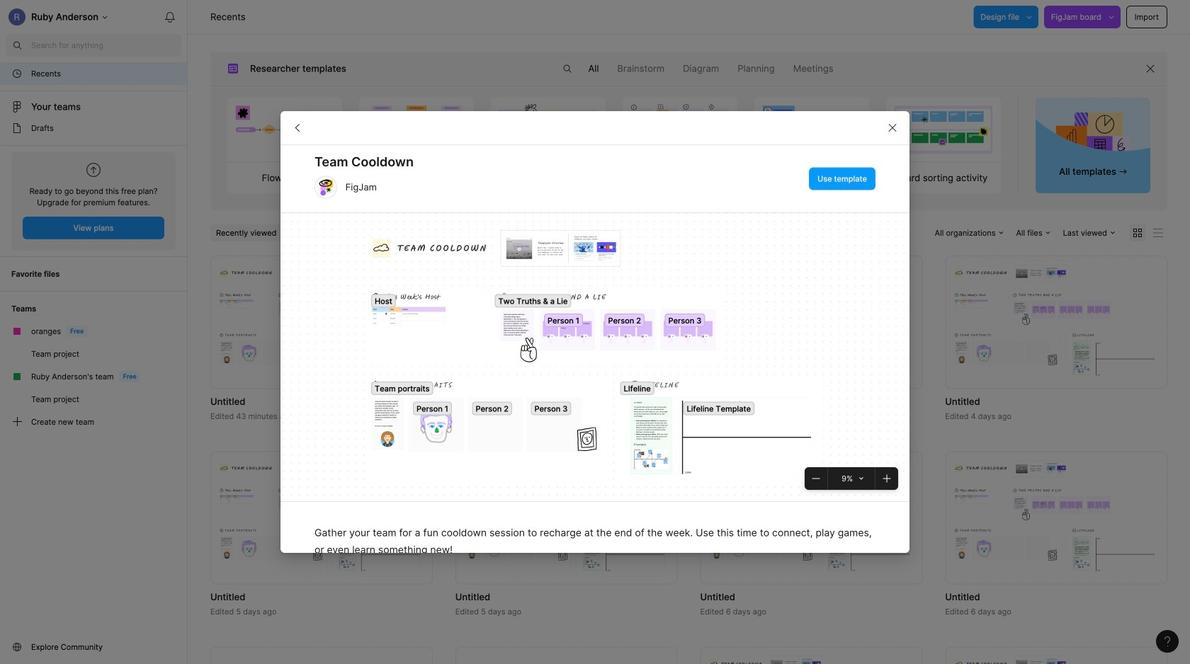 Task type: describe. For each thing, give the bounding box(es) containing it.
search 32 image
[[6, 34, 28, 57]]

user interview image
[[755, 98, 869, 162]]

select zoom level image
[[860, 477, 864, 481]]

project retrospective image
[[491, 98, 606, 162]]

bell 32 image
[[159, 6, 181, 28]]

recent 16 image
[[11, 68, 23, 79]]

quarterly brainstorm image
[[360, 98, 474, 162]]

brainstorm crazy 8s image
[[623, 98, 738, 162]]

see all all templates image
[[1056, 112, 1131, 161]]

Search for anything text field
[[31, 40, 181, 51]]



Task type: locate. For each thing, give the bounding box(es) containing it.
file thumbnail image
[[218, 265, 426, 380], [463, 265, 671, 380], [708, 265, 916, 380], [953, 265, 1161, 380], [218, 461, 426, 576], [463, 461, 671, 576], [708, 461, 916, 576], [953, 461, 1161, 576], [708, 657, 916, 665], [953, 657, 1161, 665]]

community 16 image
[[11, 642, 23, 653]]

search 32 image
[[556, 57, 579, 80]]

dialog
[[281, 111, 910, 665]]

card sorting activity image
[[887, 98, 1001, 162]]

page 16 image
[[11, 123, 23, 134]]

flow chart image
[[228, 98, 342, 162]]



Task type: vqa. For each thing, say whether or not it's contained in the screenshot.
Team stand up image
no



